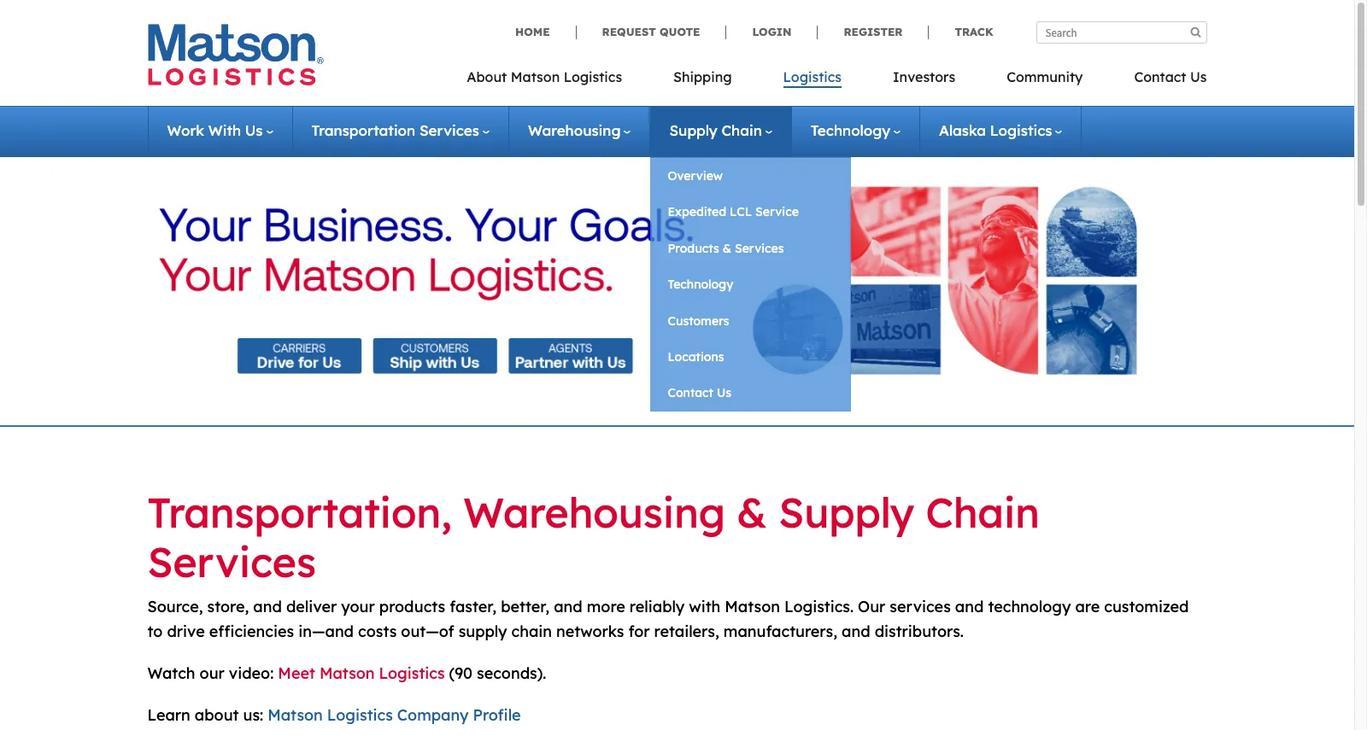 Task type: vqa. For each thing, say whether or not it's contained in the screenshot.
Login link
yes



Task type: locate. For each thing, give the bounding box(es) containing it.
us:
[[243, 706, 263, 725]]

0 vertical spatial contact us
[[1134, 68, 1207, 85]]

alaska
[[939, 121, 986, 139]]

investors link
[[867, 63, 981, 98]]

2 customer from the top
[[809, 349, 865, 365]]

us right with on the top left
[[245, 121, 263, 139]]

1 customer from the top
[[809, 205, 865, 220]]

top menu navigation
[[467, 63, 1207, 98]]

0 horizontal spatial contact us
[[668, 386, 731, 401]]

1 horizontal spatial supply
[[779, 487, 914, 538]]

1 horizontal spatial us
[[717, 386, 731, 401]]

1 vertical spatial services
[[735, 241, 784, 256]]

0 horizontal spatial us
[[245, 121, 263, 139]]

technology
[[988, 597, 1071, 617]]

1 horizontal spatial warehousing link
[[792, 267, 993, 303]]

contact us
[[1134, 68, 1207, 85], [668, 386, 731, 401]]

warehousing link
[[528, 121, 631, 139], [792, 267, 993, 303]]

products & services
[[668, 241, 784, 256]]

0 vertical spatial contact us link
[[1109, 63, 1207, 98]]

2 horizontal spatial us
[[1190, 68, 1207, 85]]

with
[[208, 121, 241, 139]]

chain inside transportation, warehousing & supply chain services
[[926, 487, 1040, 538]]

&
[[723, 241, 732, 256], [737, 487, 767, 538]]

about
[[467, 68, 507, 85]]

chain
[[722, 121, 762, 139], [926, 487, 1040, 538]]

contact
[[1134, 68, 1187, 85], [668, 386, 714, 401]]

0 vertical spatial warehousing link
[[528, 121, 631, 139]]

matson inside top menu navigation
[[511, 68, 560, 85]]

customer inside customer link
[[809, 205, 865, 220]]

matson up learn about us: matson logistics company profile
[[320, 664, 375, 683]]

2 vertical spatial warehousing
[[463, 487, 725, 538]]

services
[[420, 121, 479, 139], [735, 241, 784, 256], [147, 536, 316, 588]]

learn
[[147, 706, 190, 725]]

track link
[[928, 25, 993, 39]]

watch our video: meet matson logistics (90 seconds).
[[147, 664, 546, 683]]

alaska logistics link
[[939, 121, 1063, 139]]

0 vertical spatial us
[[1190, 68, 1207, 85]]

request quote
[[602, 25, 700, 38]]

services up store,
[[147, 536, 316, 588]]

technology up the tools
[[811, 121, 890, 139]]

1 vertical spatial contact us
[[668, 386, 731, 401]]

technology up customers
[[668, 277, 733, 292]]

warehousing inside warehousing link
[[809, 277, 885, 292]]

& inside transportation, warehousing & supply chain services
[[737, 487, 767, 538]]

technology link up the tools
[[811, 121, 901, 139]]

1 horizontal spatial technology
[[811, 121, 890, 139]]

request
[[602, 25, 656, 38]]

1 vertical spatial technology link
[[651, 267, 852, 303]]

portal
[[868, 349, 903, 365]]

1 vertical spatial supply
[[779, 487, 914, 538]]

matson
[[511, 68, 560, 85], [725, 597, 780, 617], [320, 664, 375, 683], [268, 706, 323, 725]]

contact down the locations
[[668, 386, 714, 401]]

customer inside customer portal link
[[809, 349, 865, 365]]

None search field
[[1036, 21, 1207, 44]]

contact down search search field
[[1134, 68, 1187, 85]]

service
[[755, 205, 799, 220]]

1 vertical spatial contact us link
[[651, 375, 852, 412]]

and
[[253, 597, 282, 617], [554, 597, 583, 617], [955, 597, 984, 617], [842, 622, 870, 642]]

more
[[587, 597, 625, 617]]

highway brokerage, intermodal rail, warehousing, forwarding image
[[159, 167, 1196, 395]]

0 horizontal spatial chain
[[722, 121, 762, 139]]

logistics down request
[[564, 68, 622, 85]]

supply chain link
[[670, 121, 772, 139]]

services down the about
[[420, 121, 479, 139]]

services down expedited lcl service link
[[735, 241, 784, 256]]

customer left portal
[[809, 349, 865, 365]]

company
[[397, 706, 469, 725]]

profile
[[473, 706, 521, 725]]

community
[[1007, 68, 1083, 85]]

1 vertical spatial customer
[[809, 349, 865, 365]]

1 vertical spatial contact
[[668, 386, 714, 401]]

1 vertical spatial technology
[[668, 277, 733, 292]]

costs
[[358, 622, 397, 642]]

0 vertical spatial chain
[[722, 121, 762, 139]]

investors
[[893, 68, 956, 85]]

source, store, and deliver your products faster, better, and more reliably with matson logistics. our services and technology are customized to drive efficiencies in—and costs out—of supply chain networks for retailers, manufacturers, and distributors.
[[147, 597, 1189, 642]]

our
[[200, 664, 225, 683]]

networks
[[556, 622, 624, 642]]

0 vertical spatial supply
[[670, 121, 718, 139]]

1 horizontal spatial &
[[737, 487, 767, 538]]

warehousing link down "about matson logistics" link
[[528, 121, 631, 139]]

contact us link
[[1109, 63, 1207, 98], [651, 375, 852, 412]]

work with us
[[167, 121, 263, 139]]

contact us link down search search field
[[1109, 63, 1207, 98]]

login link
[[726, 25, 817, 39]]

watch
[[147, 664, 195, 683]]

customer down online
[[809, 205, 865, 220]]

0 vertical spatial warehousing
[[528, 121, 621, 139]]

matson down meet
[[268, 706, 323, 725]]

1 vertical spatial &
[[737, 487, 767, 538]]

contact us down search 'image'
[[1134, 68, 1207, 85]]

request quote link
[[576, 25, 726, 39]]

supply
[[670, 121, 718, 139], [779, 487, 914, 538]]

customer link
[[792, 194, 993, 231]]

0 vertical spatial customer
[[809, 205, 865, 220]]

technology
[[811, 121, 890, 139], [668, 277, 733, 292]]

products & services link
[[651, 231, 852, 267]]

matson down home
[[511, 68, 560, 85]]

contact us link down the locations
[[651, 375, 852, 412]]

0 vertical spatial contact
[[1134, 68, 1187, 85]]

2 horizontal spatial services
[[735, 241, 784, 256]]

us inside top menu navigation
[[1190, 68, 1207, 85]]

expedited
[[668, 205, 726, 220]]

0 vertical spatial services
[[420, 121, 479, 139]]

register link
[[817, 25, 928, 39]]

work
[[167, 121, 204, 139]]

deliver
[[286, 597, 337, 617]]

0 horizontal spatial services
[[147, 536, 316, 588]]

your
[[341, 597, 375, 617]]

about
[[195, 706, 239, 725]]

warehousing link up customer portal link
[[792, 267, 993, 303]]

0 horizontal spatial &
[[723, 241, 732, 256]]

contact us down the locations
[[668, 386, 731, 401]]

online tools logistics link
[[792, 158, 993, 194]]

customer
[[809, 205, 865, 220], [809, 349, 865, 365]]

retailers,
[[654, 622, 719, 642]]

2 vertical spatial services
[[147, 536, 316, 588]]

1 vertical spatial us
[[245, 121, 263, 139]]

1 horizontal spatial contact us
[[1134, 68, 1207, 85]]

1 horizontal spatial contact
[[1134, 68, 1187, 85]]

0 vertical spatial &
[[723, 241, 732, 256]]

customer for customer
[[809, 205, 865, 220]]

logistics
[[564, 68, 622, 85], [783, 68, 842, 85], [990, 121, 1052, 139], [882, 168, 933, 184], [379, 664, 445, 683], [327, 706, 393, 725]]

1 vertical spatial warehousing link
[[792, 267, 993, 303]]

1 horizontal spatial chain
[[926, 487, 1040, 538]]

matson up manufacturers,
[[725, 597, 780, 617]]

locations link
[[651, 339, 852, 375]]

us down locations link
[[717, 386, 731, 401]]

shipping
[[673, 68, 732, 85]]

logistics up customer link
[[882, 168, 933, 184]]

online
[[809, 168, 846, 184]]

expedited lcl service
[[668, 205, 799, 220]]

drive
[[167, 622, 205, 642]]

services inside products & services link
[[735, 241, 784, 256]]

overview link
[[651, 158, 852, 194]]

logistics down community link
[[990, 121, 1052, 139]]

transportation,
[[147, 487, 452, 538]]

us down search 'image'
[[1190, 68, 1207, 85]]

logistics.
[[784, 597, 854, 617]]

0 horizontal spatial contact us link
[[651, 375, 852, 412]]

services
[[890, 597, 951, 617]]

register
[[844, 25, 903, 38]]

technology link down products & services
[[651, 267, 852, 303]]

1 vertical spatial chain
[[926, 487, 1040, 538]]

warehousing for warehousing link to the left
[[528, 121, 621, 139]]

1 vertical spatial warehousing
[[809, 277, 885, 292]]

1 horizontal spatial contact us link
[[1109, 63, 1207, 98]]

track
[[955, 25, 993, 38]]

faster,
[[450, 597, 497, 617]]

overview
[[668, 168, 723, 184]]

for
[[629, 622, 650, 642]]

home link
[[515, 25, 576, 39]]



Task type: describe. For each thing, give the bounding box(es) containing it.
and up efficiencies
[[253, 597, 282, 617]]

supply inside transportation, warehousing & supply chain services
[[779, 487, 914, 538]]

logistics down login
[[783, 68, 842, 85]]

tools
[[849, 168, 878, 184]]

store,
[[207, 597, 249, 617]]

and down 'our'
[[842, 622, 870, 642]]

meet
[[278, 664, 315, 683]]

home
[[515, 25, 550, 38]]

0 horizontal spatial warehousing link
[[528, 121, 631, 139]]

seconds).
[[477, 664, 546, 683]]

(90
[[449, 664, 473, 683]]

and right the services
[[955, 597, 984, 617]]

and up networks
[[554, 597, 583, 617]]

transportation services
[[311, 121, 479, 139]]

transportation
[[311, 121, 415, 139]]

1 horizontal spatial services
[[420, 121, 479, 139]]

products
[[379, 597, 445, 617]]

services inside transportation, warehousing & supply chain services
[[147, 536, 316, 588]]

logistics link
[[758, 63, 867, 98]]

source,
[[147, 597, 203, 617]]

supply
[[459, 622, 507, 642]]

matson logistics company profile link
[[268, 706, 521, 725]]

customers link
[[651, 303, 852, 339]]

customer portal
[[809, 349, 903, 365]]

logistics down meet matson logistics link
[[327, 706, 393, 725]]

customer portal link
[[792, 339, 993, 375]]

2 vertical spatial us
[[717, 386, 731, 401]]

0 horizontal spatial technology
[[668, 277, 733, 292]]

alaska logistics
[[939, 121, 1052, 139]]

0 vertical spatial technology link
[[811, 121, 901, 139]]

out—of
[[401, 622, 454, 642]]

shipping link
[[648, 63, 758, 98]]

are
[[1075, 597, 1100, 617]]

warehousing inside transportation, warehousing & supply chain services
[[463, 487, 725, 538]]

better,
[[501, 597, 550, 617]]

learn about us: matson logistics company profile
[[147, 706, 521, 725]]

login
[[752, 25, 792, 38]]

expedited lcl service link
[[651, 194, 852, 231]]

efficiencies
[[209, 622, 294, 642]]

customized
[[1104, 597, 1189, 617]]

community link
[[981, 63, 1109, 98]]

customer for customer portal
[[809, 349, 865, 365]]

0 horizontal spatial contact
[[668, 386, 714, 401]]

0 horizontal spatial supply
[[670, 121, 718, 139]]

transportation, warehousing & supply chain services
[[147, 487, 1040, 588]]

in—and
[[298, 622, 354, 642]]

with
[[689, 597, 721, 617]]

Search search field
[[1036, 21, 1207, 44]]

quote
[[660, 25, 700, 38]]

contact us inside top menu navigation
[[1134, 68, 1207, 85]]

matson inside source, store, and deliver your products faster, better, and more reliably with matson logistics. our services and technology are customized to drive efficiencies in—and costs out—of supply chain networks for retailers, manufacturers, and distributors.
[[725, 597, 780, 617]]

customers
[[668, 313, 729, 329]]

locations
[[668, 349, 724, 365]]

search image
[[1191, 26, 1201, 38]]

to
[[147, 622, 163, 642]]

logistics down the out—of
[[379, 664, 445, 683]]

supply chain
[[670, 121, 762, 139]]

0 vertical spatial technology
[[811, 121, 890, 139]]

manufacturers,
[[724, 622, 838, 642]]

products
[[668, 241, 719, 256]]

lcl
[[730, 205, 752, 220]]

chain
[[512, 622, 552, 642]]

warehousing for the bottom warehousing link
[[809, 277, 885, 292]]

about matson logistics
[[467, 68, 622, 85]]

meet matson logistics link
[[278, 664, 445, 683]]

distributors.
[[875, 622, 964, 642]]

online tools logistics
[[809, 168, 933, 184]]

work with us link
[[167, 121, 273, 139]]

matson logistics image
[[147, 24, 323, 85]]

contact inside top menu navigation
[[1134, 68, 1187, 85]]

transportation services link
[[311, 121, 490, 139]]

about matson logistics link
[[467, 63, 648, 98]]

video:
[[229, 664, 274, 683]]

our
[[858, 597, 886, 617]]



